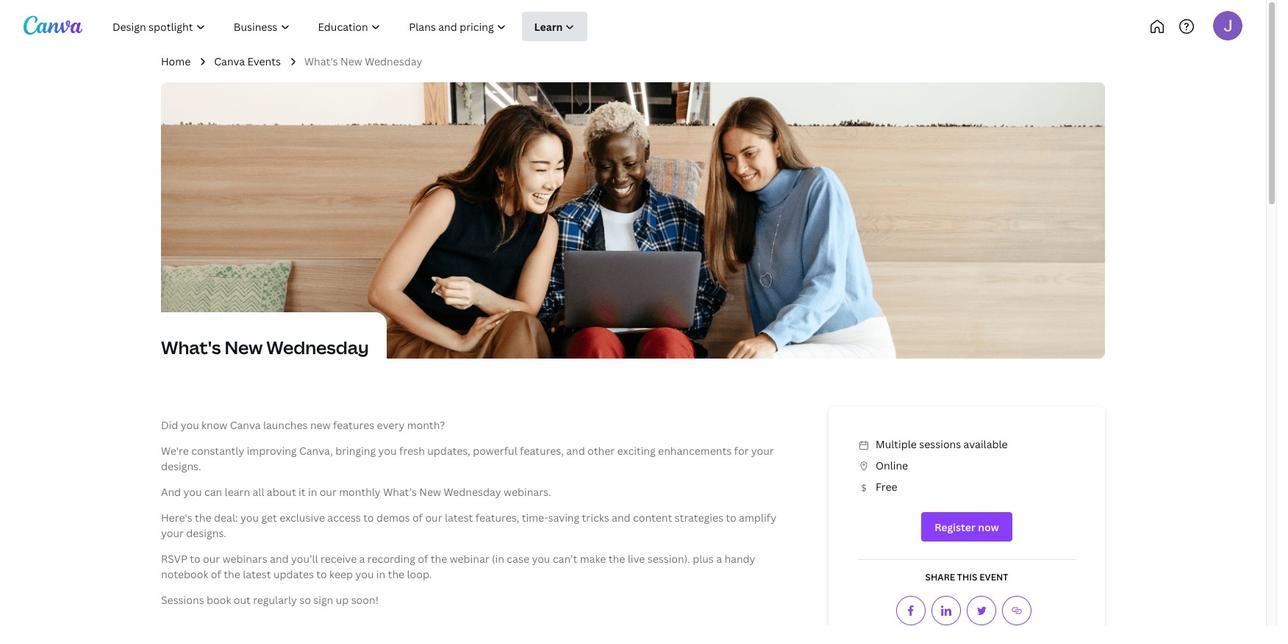 Task type: locate. For each thing, give the bounding box(es) containing it.
1 vertical spatial of
[[418, 552, 428, 566]]

the
[[195, 511, 211, 525], [431, 552, 447, 566], [609, 552, 625, 566], [224, 568, 240, 582], [388, 568, 404, 582]]

canva right know on the left bottom of page
[[230, 418, 261, 432]]

you
[[181, 418, 199, 432], [378, 444, 397, 458], [183, 485, 202, 499], [240, 511, 259, 525], [532, 552, 550, 566], [355, 568, 374, 582]]

and
[[566, 444, 585, 458], [612, 511, 631, 525], [270, 552, 289, 566]]

0 vertical spatial of
[[412, 511, 423, 525]]

1 vertical spatial new
[[225, 335, 263, 359]]

case
[[507, 552, 529, 566]]

latest inside rsvp to our webinars and you'll receive a recording of the webinar (in case you can't make the live session). plus a handy notebook of the latest updates to keep you in the loop.
[[243, 568, 271, 582]]

canva left events
[[214, 54, 245, 68]]

2 vertical spatial our
[[203, 552, 220, 566]]

your inside here's the deal: you get exclusive access to demos of our latest features, time-saving tricks and content strategies to amplify your designs.
[[161, 526, 184, 540]]

you inside "we're constantly improving canva, bringing you fresh updates, powerful features, and other exciting enhancements for your designs."
[[378, 444, 397, 458]]

to right access
[[363, 511, 374, 525]]

0 vertical spatial new
[[340, 54, 362, 68]]

access
[[327, 511, 361, 525]]

(in
[[492, 552, 504, 566]]

0 vertical spatial latest
[[445, 511, 473, 525]]

0 vertical spatial canva
[[214, 54, 245, 68]]

you left fresh
[[378, 444, 397, 458]]

0 vertical spatial what's new wednesday
[[304, 54, 422, 68]]

our up notebook
[[203, 552, 220, 566]]

0 vertical spatial what's
[[304, 54, 338, 68]]

latest
[[445, 511, 473, 525], [243, 568, 271, 582]]

1 vertical spatial your
[[161, 526, 184, 540]]

2 vertical spatial and
[[270, 552, 289, 566]]

in right 'it' at bottom
[[308, 485, 317, 499]]

wednesday
[[365, 54, 422, 68], [266, 335, 369, 359], [444, 485, 501, 499]]

what's
[[383, 485, 417, 499]]

and up updates
[[270, 552, 289, 566]]

of up loop.
[[418, 552, 428, 566]]

did you know canva launches new features every month?
[[161, 418, 445, 432]]

our
[[320, 485, 337, 499], [425, 511, 442, 525], [203, 552, 220, 566]]

our inside here's the deal: you get exclusive access to demos of our latest features, time-saving tricks and content strategies to amplify your designs.
[[425, 511, 442, 525]]

designs. down we're
[[161, 459, 201, 473]]

of right the demos
[[412, 511, 423, 525]]

to
[[363, 511, 374, 525], [726, 511, 736, 525], [190, 552, 201, 566], [316, 568, 327, 582]]

canva
[[214, 54, 245, 68], [230, 418, 261, 432]]

1 vertical spatial features,
[[475, 511, 519, 525]]

features,
[[520, 444, 564, 458], [475, 511, 519, 525]]

we're constantly improving canva, bringing you fresh updates, powerful features, and other exciting enhancements for your designs.
[[161, 444, 774, 473]]

0 vertical spatial in
[[308, 485, 317, 499]]

0 vertical spatial features,
[[520, 444, 564, 458]]

of up book
[[211, 568, 221, 582]]

can
[[204, 485, 222, 499]]

0 vertical spatial our
[[320, 485, 337, 499]]

and inside "we're constantly improving canva, bringing you fresh updates, powerful features, and other exciting enhancements for your designs."
[[566, 444, 585, 458]]

to left keep
[[316, 568, 327, 582]]

features, inside here's the deal: you get exclusive access to demos of our latest features, time-saving tricks and content strategies to amplify your designs.
[[475, 511, 519, 525]]

0 vertical spatial your
[[751, 444, 774, 458]]

live
[[628, 552, 645, 566]]

0 horizontal spatial your
[[161, 526, 184, 540]]

top level navigation element
[[100, 12, 638, 41]]

designs. down deal: on the left bottom of the page
[[186, 526, 226, 540]]

session).
[[647, 552, 690, 566]]

a right receive
[[359, 552, 365, 566]]

1 vertical spatial latest
[[243, 568, 271, 582]]

1 horizontal spatial new
[[340, 54, 362, 68]]

a
[[359, 552, 365, 566], [716, 552, 722, 566]]

and
[[161, 485, 181, 499]]

get
[[261, 511, 277, 525]]

1 vertical spatial canva
[[230, 418, 261, 432]]

constantly
[[191, 444, 244, 458]]

1 vertical spatial our
[[425, 511, 442, 525]]

features, up webinars.
[[520, 444, 564, 458]]

features, left "time-"
[[475, 511, 519, 525]]

2 vertical spatial new
[[419, 485, 441, 499]]

0 vertical spatial and
[[566, 444, 585, 458]]

0 horizontal spatial features,
[[475, 511, 519, 525]]

in
[[308, 485, 317, 499], [376, 568, 385, 582]]

canva events link
[[214, 54, 281, 69]]

0 horizontal spatial and
[[270, 552, 289, 566]]

your right for on the bottom right of page
[[751, 444, 774, 458]]

of
[[412, 511, 423, 525], [418, 552, 428, 566], [211, 568, 221, 582]]

you left get
[[240, 511, 259, 525]]

2 vertical spatial wednesday
[[444, 485, 501, 499]]

what's
[[304, 54, 338, 68], [161, 335, 221, 359]]

new
[[310, 418, 331, 432]]

new
[[340, 54, 362, 68], [225, 335, 263, 359], [419, 485, 441, 499]]

webinar
[[450, 552, 489, 566]]

for
[[734, 444, 749, 458]]

1 horizontal spatial features,
[[520, 444, 564, 458]]

1 vertical spatial designs.
[[186, 526, 226, 540]]

home
[[161, 54, 191, 68]]

home link
[[161, 54, 191, 69]]

1 horizontal spatial and
[[566, 444, 585, 458]]

the left deal: on the left bottom of the page
[[195, 511, 211, 525]]

it
[[299, 485, 306, 499]]

share this event
[[925, 571, 1008, 584]]

what's new wednesday
[[304, 54, 422, 68], [161, 335, 369, 359]]

share
[[925, 571, 955, 584]]

did
[[161, 418, 178, 432]]

here's
[[161, 511, 192, 525]]

2 horizontal spatial new
[[419, 485, 441, 499]]

and left other
[[566, 444, 585, 458]]

your down here's
[[161, 526, 184, 540]]

1 horizontal spatial a
[[716, 552, 722, 566]]

1 vertical spatial what's
[[161, 335, 221, 359]]

time-
[[522, 511, 548, 525]]

in down the recording
[[376, 568, 385, 582]]

our right the demos
[[425, 511, 442, 525]]

our right 'it' at bottom
[[320, 485, 337, 499]]

our inside rsvp to our webinars and you'll receive a recording of the webinar (in case you can't make the live session). plus a handy notebook of the latest updates to keep you in the loop.
[[203, 552, 220, 566]]

1 horizontal spatial your
[[751, 444, 774, 458]]

event
[[979, 571, 1008, 584]]

in inside rsvp to our webinars and you'll receive a recording of the webinar (in case you can't make the live session). plus a handy notebook of the latest updates to keep you in the loop.
[[376, 568, 385, 582]]

1 horizontal spatial latest
[[445, 511, 473, 525]]

of inside here's the deal: you get exclusive access to demos of our latest features, time-saving tricks and content strategies to amplify your designs.
[[412, 511, 423, 525]]

0 vertical spatial designs.
[[161, 459, 201, 473]]

so
[[299, 593, 311, 607]]

1 horizontal spatial in
[[376, 568, 385, 582]]

sessions
[[919, 437, 961, 451]]

2 horizontal spatial our
[[425, 511, 442, 525]]

1 vertical spatial and
[[612, 511, 631, 525]]

0 horizontal spatial new
[[225, 335, 263, 359]]

2 horizontal spatial and
[[612, 511, 631, 525]]

and right tricks
[[612, 511, 631, 525]]

your
[[751, 444, 774, 458], [161, 526, 184, 540]]

events
[[247, 54, 281, 68]]

the down the recording
[[388, 568, 404, 582]]

exclusive
[[280, 511, 325, 525]]

0 horizontal spatial in
[[308, 485, 317, 499]]

0 horizontal spatial a
[[359, 552, 365, 566]]

1 vertical spatial in
[[376, 568, 385, 582]]

0 horizontal spatial our
[[203, 552, 220, 566]]

all
[[253, 485, 264, 499]]

strategies
[[675, 511, 723, 525]]

up
[[336, 593, 349, 607]]

a right the plus on the right bottom of page
[[716, 552, 722, 566]]

designs.
[[161, 459, 201, 473], [186, 526, 226, 540]]

0 horizontal spatial latest
[[243, 568, 271, 582]]

designs. inside "we're constantly improving canva, bringing you fresh updates, powerful features, and other exciting enhancements for your designs."
[[161, 459, 201, 473]]

1 vertical spatial wednesday
[[266, 335, 369, 359]]

every
[[377, 418, 405, 432]]

latest down the webinars at left
[[243, 568, 271, 582]]

latest up webinar
[[445, 511, 473, 525]]

here's the deal: you get exclusive access to demos of our latest features, time-saving tricks and content strategies to amplify your designs.
[[161, 511, 776, 540]]

1 vertical spatial what's new wednesday
[[161, 335, 369, 359]]



Task type: describe. For each thing, give the bounding box(es) containing it.
multiple
[[876, 437, 917, 451]]

receive
[[321, 552, 357, 566]]

tricks
[[582, 511, 609, 525]]

of for the
[[418, 552, 428, 566]]

the up loop.
[[431, 552, 447, 566]]

amplify
[[739, 511, 776, 525]]

this
[[957, 571, 977, 584]]

monthly
[[339, 485, 381, 499]]

latest inside here's the deal: you get exclusive access to demos of our latest features, time-saving tricks and content strategies to amplify your designs.
[[445, 511, 473, 525]]

2 a from the left
[[716, 552, 722, 566]]

canva events
[[214, 54, 281, 68]]

can't
[[553, 552, 577, 566]]

powerful
[[473, 444, 517, 458]]

loop.
[[407, 568, 432, 582]]

canva,
[[299, 444, 333, 458]]

deal:
[[214, 511, 238, 525]]

launches
[[263, 418, 308, 432]]

to left amplify
[[726, 511, 736, 525]]

soon!
[[351, 593, 379, 607]]

available
[[964, 437, 1008, 451]]

improving
[[247, 444, 297, 458]]

the down the webinars at left
[[224, 568, 240, 582]]

enhancements
[[658, 444, 732, 458]]

online
[[876, 459, 908, 473]]

the inside here's the deal: you get exclusive access to demos of our latest features, time-saving tricks and content strategies to amplify your designs.
[[195, 511, 211, 525]]

month?
[[407, 418, 445, 432]]

designs. inside here's the deal: you get exclusive access to demos of our latest features, time-saving tricks and content strategies to amplify your designs.
[[186, 526, 226, 540]]

sessions book out regularly so sign up soon!
[[161, 593, 379, 607]]

fresh
[[399, 444, 425, 458]]

1 horizontal spatial what's
[[304, 54, 338, 68]]

you'll
[[291, 552, 318, 566]]

you inside here's the deal: you get exclusive access to demos of our latest features, time-saving tricks and content strategies to amplify your designs.
[[240, 511, 259, 525]]

1 a from the left
[[359, 552, 365, 566]]

sessions
[[161, 593, 204, 607]]

about
[[267, 485, 296, 499]]

we're
[[161, 444, 189, 458]]

handy
[[724, 552, 755, 566]]

webinars
[[222, 552, 267, 566]]

to up notebook
[[190, 552, 201, 566]]

demos
[[376, 511, 410, 525]]

notebook
[[161, 568, 208, 582]]

bringing
[[335, 444, 376, 458]]

sign
[[313, 593, 333, 607]]

features
[[333, 418, 374, 432]]

you right case on the left bottom of page
[[532, 552, 550, 566]]

features, inside "we're constantly improving canva, bringing you fresh updates, powerful features, and other exciting enhancements for your designs."
[[520, 444, 564, 458]]

1 horizontal spatial our
[[320, 485, 337, 499]]

plus
[[693, 552, 714, 566]]

out
[[234, 593, 251, 607]]

updates
[[273, 568, 314, 582]]

free
[[876, 480, 897, 494]]

2 vertical spatial of
[[211, 568, 221, 582]]

multiple sessions available
[[876, 437, 1008, 451]]

you right did
[[181, 418, 199, 432]]

regularly
[[253, 593, 297, 607]]

of for our
[[412, 511, 423, 525]]

make
[[580, 552, 606, 566]]

learn
[[225, 485, 250, 499]]

keep
[[329, 568, 353, 582]]

and inside rsvp to our webinars and you'll receive a recording of the webinar (in case you can't make the live session). plus a handy notebook of the latest updates to keep you in the loop.
[[270, 552, 289, 566]]

know
[[201, 418, 227, 432]]

content
[[633, 511, 672, 525]]

exciting
[[617, 444, 656, 458]]

rsvp to our webinars and you'll receive a recording of the webinar (in case you can't make the live session). plus a handy notebook of the latest updates to keep you in the loop.
[[161, 552, 755, 582]]

you left can
[[183, 485, 202, 499]]

the left live
[[609, 552, 625, 566]]

saving
[[548, 511, 579, 525]]

updates,
[[427, 444, 470, 458]]

0 horizontal spatial what's
[[161, 335, 221, 359]]

0 vertical spatial wednesday
[[365, 54, 422, 68]]

and inside here's the deal: you get exclusive access to demos of our latest features, time-saving tricks and content strategies to amplify your designs.
[[612, 511, 631, 525]]

you right keep
[[355, 568, 374, 582]]

recording
[[367, 552, 415, 566]]

and you can learn all about it in our monthly what's new wednesday webinars.
[[161, 485, 551, 499]]

other
[[588, 444, 615, 458]]

rsvp
[[161, 552, 187, 566]]

webinars.
[[504, 485, 551, 499]]

book
[[207, 593, 231, 607]]

your inside "we're constantly improving canva, bringing you fresh updates, powerful features, and other exciting enhancements for your designs."
[[751, 444, 774, 458]]



Task type: vqa. For each thing, say whether or not it's contained in the screenshot.
and in 'RSVP to our webinars and you'll receive a recording of the webinar (in case you can't make the live session). plus a handy notebook of the latest updates to keep you in the loop.'
yes



